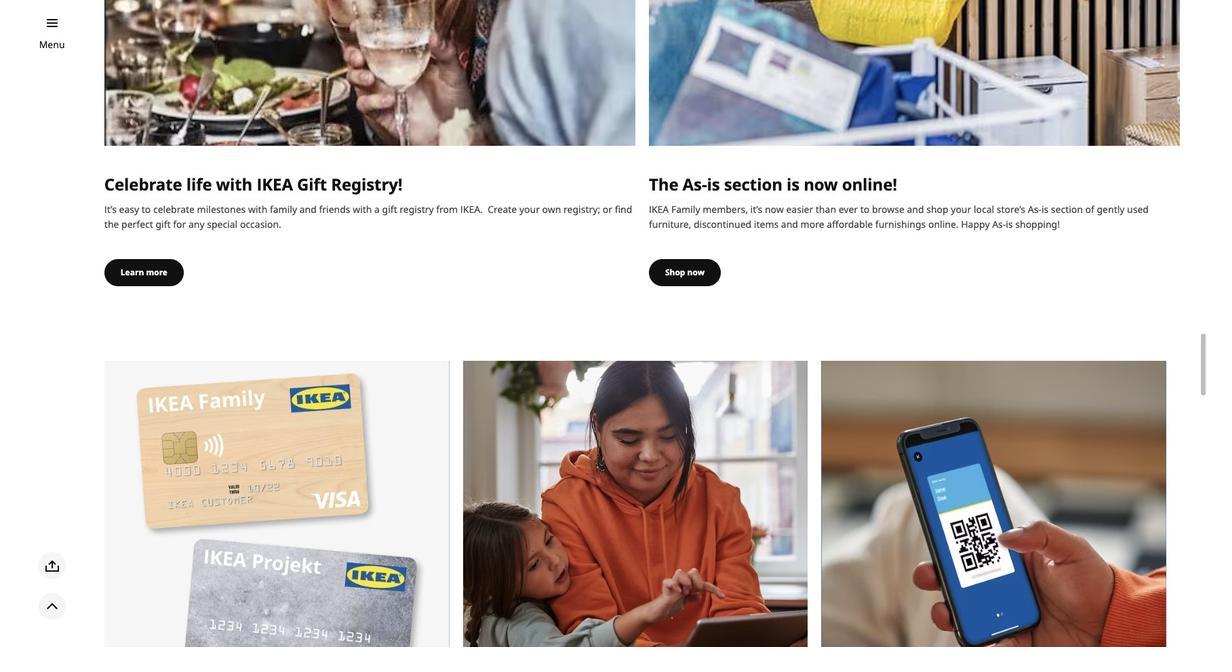 Task type: locate. For each thing, give the bounding box(es) containing it.
for
[[173, 218, 186, 231]]

1 horizontal spatial as-
[[993, 218, 1006, 231]]

gently
[[1097, 203, 1125, 216]]

0 horizontal spatial ikea
[[257, 173, 293, 196]]

local
[[974, 203, 995, 216]]

ikea
[[257, 173, 293, 196], [649, 203, 669, 216]]

ikea up furniture,
[[649, 203, 669, 216]]

as- down store's
[[993, 218, 1006, 231]]

2 to from the left
[[861, 203, 870, 216]]

2 vertical spatial as-
[[993, 218, 1006, 231]]

now right shop
[[688, 267, 705, 278]]

gift
[[382, 203, 397, 216], [156, 218, 171, 231]]

to inside it's easy to celebrate milestones with family and friends with a gift registry from ikea.  create your own registry; or find the perfect gift for any special occasion.
[[142, 203, 151, 216]]

perfect
[[121, 218, 153, 231]]

than
[[816, 203, 836, 216]]

from
[[436, 203, 458, 216]]

shop
[[665, 267, 685, 278]]

your up happy
[[951, 203, 972, 216]]

registry;
[[564, 203, 600, 216]]

used
[[1128, 203, 1149, 216]]

section up it's
[[724, 173, 783, 196]]

1 vertical spatial as-
[[1028, 203, 1042, 216]]

it's easy to celebrate milestones with family and friends with a gift registry from ikea.  create your own registry; or find the perfect gift for any special occasion.
[[104, 203, 632, 231]]

registry
[[400, 203, 434, 216]]

0 horizontal spatial your
[[520, 203, 540, 216]]

and
[[300, 203, 317, 216], [907, 203, 924, 216], [781, 218, 798, 231]]

0 horizontal spatial and
[[300, 203, 317, 216]]

more
[[801, 218, 825, 231], [146, 267, 168, 278]]

2 horizontal spatial and
[[907, 203, 924, 216]]

learn more button
[[104, 259, 184, 286]]

1 horizontal spatial ikea
[[649, 203, 669, 216]]

happy
[[961, 218, 990, 231]]

0 vertical spatial gift
[[382, 203, 397, 216]]

online.
[[929, 218, 959, 231]]

registry!
[[331, 173, 403, 196]]

the
[[104, 218, 119, 231]]

with up milestones
[[216, 173, 253, 196]]

your left own in the left top of the page
[[520, 203, 540, 216]]

and up furnishings
[[907, 203, 924, 216]]

shop now button
[[649, 259, 721, 286]]

1 horizontal spatial gift
[[382, 203, 397, 216]]

1 vertical spatial ikea
[[649, 203, 669, 216]]

1 vertical spatial section
[[1051, 203, 1083, 216]]

a
[[375, 203, 380, 216]]

your inside ikea family members, it's now easier than ever to browse and shop your local store's as-is section of gently used furniture, discontinued items and more affordable furnishings online. happy as-is shopping!
[[951, 203, 972, 216]]

shopping!
[[1016, 218, 1060, 231]]

with
[[216, 173, 253, 196], [248, 203, 267, 216], [353, 203, 372, 216]]

1 horizontal spatial section
[[1051, 203, 1083, 216]]

any
[[189, 218, 205, 231]]

2 horizontal spatial now
[[804, 173, 838, 196]]

1 to from the left
[[142, 203, 151, 216]]

special
[[207, 218, 238, 231]]

0 horizontal spatial gift
[[156, 218, 171, 231]]

1 your from the left
[[520, 203, 540, 216]]

learn
[[121, 267, 144, 278]]

occasion.
[[240, 218, 281, 231]]

ikea up family
[[257, 173, 293, 196]]

family
[[672, 203, 700, 216]]

your inside it's easy to celebrate milestones with family and friends with a gift registry from ikea.  create your own registry; or find the perfect gift for any special occasion.
[[520, 203, 540, 216]]

gift right a
[[382, 203, 397, 216]]

1 vertical spatial gift
[[156, 218, 171, 231]]

as-
[[683, 173, 707, 196], [1028, 203, 1042, 216], [993, 218, 1006, 231]]

0 vertical spatial as-
[[683, 173, 707, 196]]

0 horizontal spatial more
[[146, 267, 168, 278]]

is
[[707, 173, 720, 196], [787, 173, 800, 196], [1042, 203, 1049, 216], [1006, 218, 1013, 231]]

now up items
[[765, 203, 784, 216]]

2 vertical spatial now
[[688, 267, 705, 278]]

to
[[142, 203, 151, 216], [861, 203, 870, 216]]

0 horizontal spatial now
[[688, 267, 705, 278]]

more right learn
[[146, 267, 168, 278]]

section left of
[[1051, 203, 1083, 216]]

three people sitting at a table eating image
[[104, 0, 636, 146]]

0 horizontal spatial to
[[142, 203, 151, 216]]

your
[[520, 203, 540, 216], [951, 203, 972, 216]]

now up than
[[804, 173, 838, 196]]

0 vertical spatial more
[[801, 218, 825, 231]]

1 horizontal spatial more
[[801, 218, 825, 231]]

to right ever
[[861, 203, 870, 216]]

1 horizontal spatial now
[[765, 203, 784, 216]]

and right family
[[300, 203, 317, 216]]

as- up family
[[683, 173, 707, 196]]

and down easier at right top
[[781, 218, 798, 231]]

the
[[649, 173, 679, 196]]

0 vertical spatial section
[[724, 173, 783, 196]]

0 vertical spatial ikea
[[257, 173, 293, 196]]

0 horizontal spatial section
[[724, 173, 783, 196]]

as- up shopping!
[[1028, 203, 1042, 216]]

1 vertical spatial more
[[146, 267, 168, 278]]

gift left the for
[[156, 218, 171, 231]]

more down easier at right top
[[801, 218, 825, 231]]

0 vertical spatial now
[[804, 173, 838, 196]]

milestones
[[197, 203, 246, 216]]

now inside ikea family members, it's now easier than ever to browse and shop your local store's as-is section of gently used furniture, discontinued items and more affordable furnishings online. happy as-is shopping!
[[765, 203, 784, 216]]

to inside ikea family members, it's now easier than ever to browse and shop your local store's as-is section of gently used furniture, discontinued items and more affordable furnishings online. happy as-is shopping!
[[861, 203, 870, 216]]

2 your from the left
[[951, 203, 972, 216]]

section
[[724, 173, 783, 196], [1051, 203, 1083, 216]]

1 horizontal spatial your
[[951, 203, 972, 216]]

shop now
[[665, 267, 705, 278]]

1 vertical spatial now
[[765, 203, 784, 216]]

now
[[804, 173, 838, 196], [765, 203, 784, 216], [688, 267, 705, 278]]

to right easy
[[142, 203, 151, 216]]

ikea.
[[460, 203, 483, 216]]

members,
[[703, 203, 748, 216]]

1 horizontal spatial to
[[861, 203, 870, 216]]



Task type: describe. For each thing, give the bounding box(es) containing it.
family
[[270, 203, 297, 216]]

discontinued
[[694, 218, 752, 231]]

life
[[186, 173, 212, 196]]

ever
[[839, 203, 858, 216]]

of
[[1086, 203, 1095, 216]]

online!
[[842, 173, 898, 196]]

store's
[[997, 203, 1026, 216]]

menu button
[[39, 37, 65, 52]]

more inside ikea family members, it's now easier than ever to browse and shop your local store's as-is section of gently used furniture, discontinued items and more affordable furnishings online. happy as-is shopping!
[[801, 218, 825, 231]]

1 horizontal spatial and
[[781, 218, 798, 231]]

ikea family members, it's now easier than ever to browse and shop your local store's as-is section of gently used furniture, discontinued items and more affordable furnishings online. happy as-is shopping!
[[649, 203, 1149, 231]]

furniture,
[[649, 218, 691, 231]]

easier
[[787, 203, 814, 216]]

friends
[[319, 203, 350, 216]]

the as-is section is now online!
[[649, 173, 898, 196]]

it's
[[751, 203, 763, 216]]

celebrate
[[104, 173, 182, 196]]

gift
[[297, 173, 327, 196]]

celebrate
[[153, 203, 195, 216]]

2 horizontal spatial as-
[[1028, 203, 1042, 216]]

browse
[[872, 203, 905, 216]]

find
[[615, 203, 632, 216]]

section inside ikea family members, it's now easier than ever to browse and shop your local store's as-is section of gently used furniture, discontinued items and more affordable furnishings online. happy as-is shopping!
[[1051, 203, 1083, 216]]

woman carrying a yellow ikea shopping bag browsing items for sale in the as-is department. image
[[649, 0, 1180, 146]]

learn more
[[121, 267, 168, 278]]

shop
[[927, 203, 949, 216]]

is up easier at right top
[[787, 173, 800, 196]]

more inside learn more button
[[146, 267, 168, 278]]

items
[[754, 218, 779, 231]]

easy
[[119, 203, 139, 216]]

affordable
[[827, 218, 873, 231]]

and inside it's easy to celebrate milestones with family and friends with a gift registry from ikea.  create your own registry; or find the perfect gift for any special occasion.
[[300, 203, 317, 216]]

menu
[[39, 38, 65, 51]]

it's
[[104, 203, 117, 216]]

furnishings
[[876, 218, 926, 231]]

celebrate life with ikea gift registry!
[[104, 173, 403, 196]]

a close-up of a hand holding a mobile phone with a qr code. image
[[822, 361, 1167, 647]]

with left a
[[353, 203, 372, 216]]

with up occasion.
[[248, 203, 267, 216]]

is down store's
[[1006, 218, 1013, 231]]

is up members,
[[707, 173, 720, 196]]

is up shopping!
[[1042, 203, 1049, 216]]

own
[[542, 203, 561, 216]]

or
[[603, 203, 613, 216]]

ikea inside ikea family members, it's now easier than ever to browse and shop your local store's as-is section of gently used furniture, discontinued items and more affordable furnishings online. happy as-is shopping!
[[649, 203, 669, 216]]

0 horizontal spatial as-
[[683, 173, 707, 196]]

now inside button
[[688, 267, 705, 278]]



Task type: vqa. For each thing, say whether or not it's contained in the screenshot.
"YOUR"
yes



